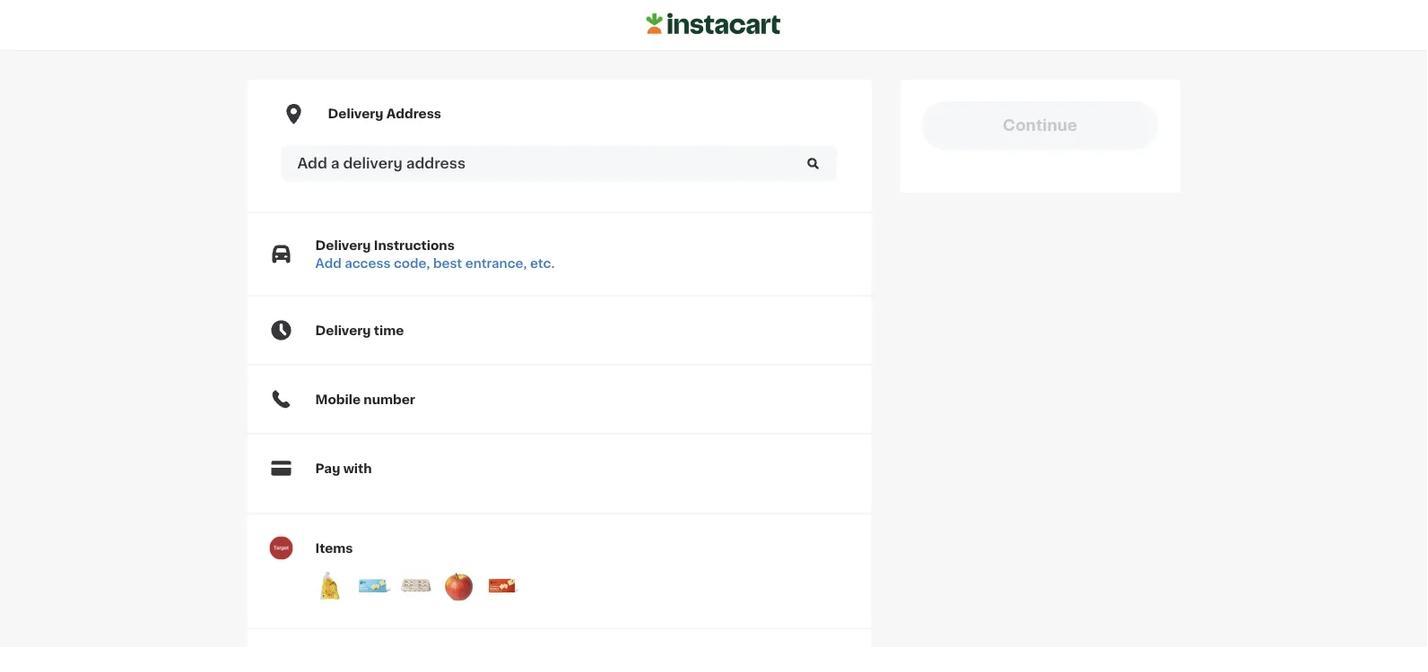 Task type: locate. For each thing, give the bounding box(es) containing it.
2 vertical spatial delivery
[[315, 324, 371, 337]]

1 vertical spatial add
[[315, 257, 342, 270]]

good & gather salted butter image
[[355, 569, 391, 604]]

delivery for delivery address
[[328, 108, 384, 120]]

number
[[364, 394, 415, 406]]

add a delivery address
[[297, 157, 466, 171]]

0 vertical spatial delivery
[[328, 108, 384, 120]]

address
[[387, 108, 442, 120]]

good & gather unsalted butter image
[[484, 569, 520, 604]]

delivery up access
[[315, 239, 371, 252]]

delivery instructions add access code, best entrance, etc.
[[315, 239, 555, 270]]

delivery left time
[[315, 324, 371, 337]]

add left the a
[[297, 157, 327, 171]]

1 vertical spatial delivery
[[315, 239, 371, 252]]

access
[[345, 257, 391, 270]]

add inside "button"
[[297, 157, 327, 171]]

good & gather lemons image
[[312, 569, 348, 604]]

add
[[297, 157, 327, 171], [315, 257, 342, 270]]

delivery for delivery time
[[315, 324, 371, 337]]

add left access
[[315, 257, 342, 270]]

pay
[[315, 463, 340, 475]]

0 vertical spatial add
[[297, 157, 327, 171]]

instructions
[[374, 239, 455, 252]]

delivery up delivery
[[328, 108, 384, 120]]

delivery inside delivery instructions add access code, best entrance, etc.
[[315, 239, 371, 252]]

add inside delivery instructions add access code, best entrance, etc.
[[315, 257, 342, 270]]

delivery
[[328, 108, 384, 120], [315, 239, 371, 252], [315, 324, 371, 337]]

mobile number
[[315, 394, 415, 406]]

home image
[[647, 10, 781, 37]]

mobile
[[315, 394, 361, 406]]



Task type: describe. For each thing, give the bounding box(es) containing it.
address
[[406, 157, 466, 171]]

delivery time
[[315, 324, 404, 337]]

with
[[343, 463, 372, 475]]

pay with
[[315, 463, 372, 475]]

delivery
[[343, 157, 403, 171]]

entrance,
[[465, 257, 527, 270]]

a
[[331, 157, 340, 171]]

etc.
[[530, 257, 555, 270]]

good & gather grade a cage-free large eggs image
[[398, 569, 434, 604]]

items
[[315, 543, 353, 555]]

delivery for delivery instructions add access code, best entrance, etc.
[[315, 239, 371, 252]]

honeycrisp apple bag image
[[441, 569, 477, 604]]

add a delivery address button
[[281, 146, 838, 182]]

time
[[374, 324, 404, 337]]

code,
[[394, 257, 430, 270]]

delivery address
[[328, 108, 442, 120]]

best
[[433, 257, 462, 270]]



Task type: vqa. For each thing, say whether or not it's contained in the screenshot.
etc. on the top of page
yes



